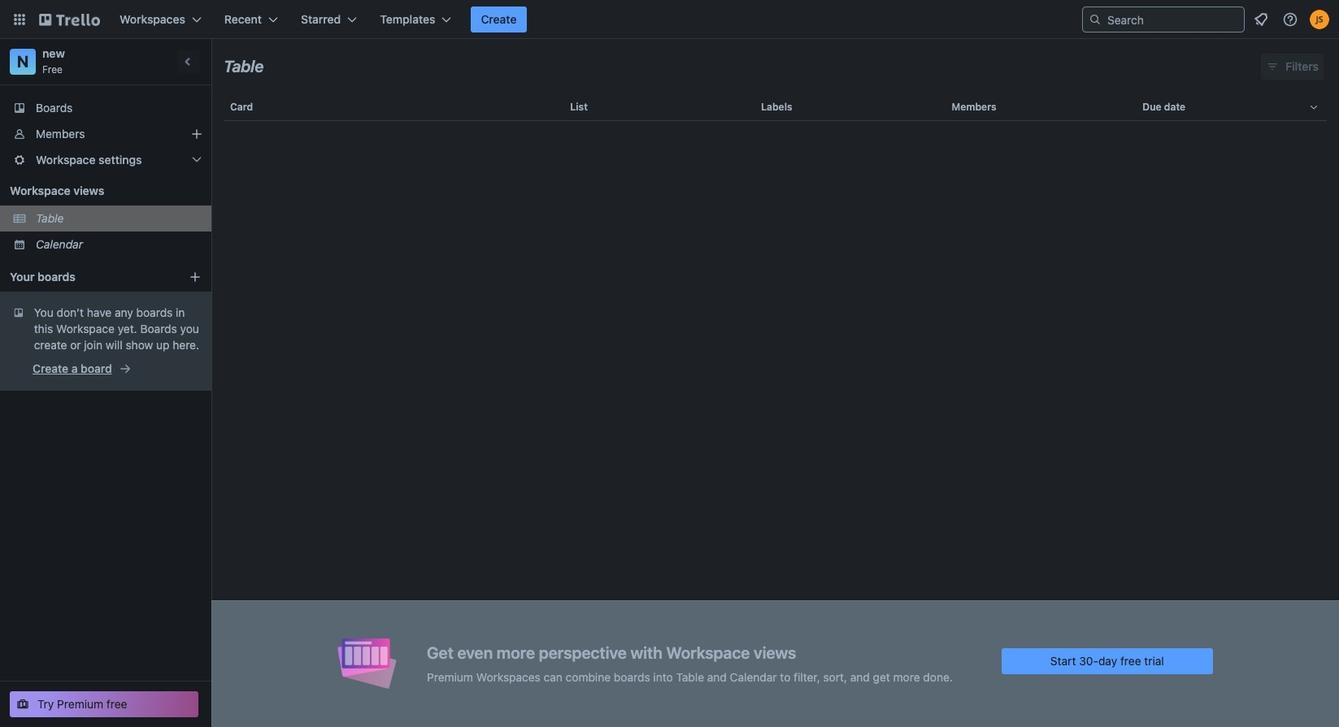 Task type: describe. For each thing, give the bounding box(es) containing it.
primary element
[[0, 0, 1339, 39]]

back to home image
[[39, 7, 100, 33]]

0 notifications image
[[1252, 10, 1271, 29]]

add board image
[[189, 271, 202, 284]]



Task type: locate. For each thing, give the bounding box(es) containing it.
table
[[211, 88, 1339, 728]]

john smith (johnsmith38824343) image
[[1310, 10, 1330, 29]]

row
[[224, 88, 1327, 127]]

None text field
[[224, 51, 264, 82]]

workspace navigation collapse icon image
[[177, 50, 200, 73]]

your boards with 0 items element
[[10, 268, 181, 287]]

Search field
[[1102, 8, 1244, 31]]

search image
[[1089, 13, 1102, 26]]

open information menu image
[[1283, 11, 1299, 28]]



Task type: vqa. For each thing, say whether or not it's contained in the screenshot.
the top Beyond
no



